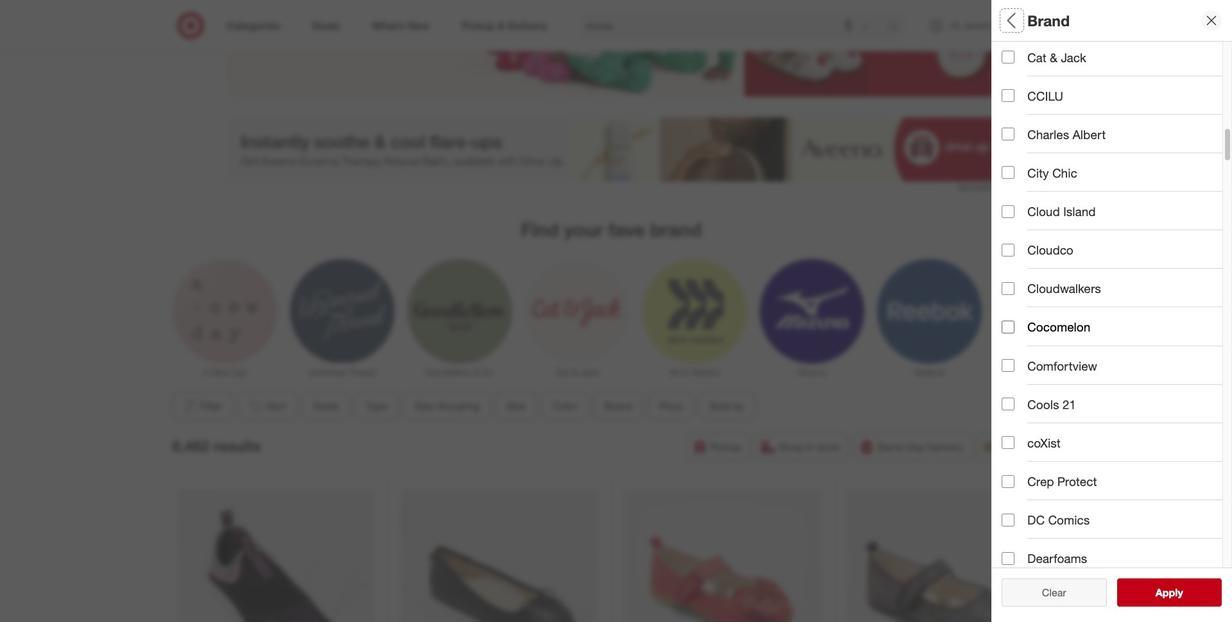 Task type: describe. For each thing, give the bounding box(es) containing it.
dc
[[1028, 513, 1045, 528]]

clear button
[[1002, 579, 1107, 607]]

apply button
[[1117, 579, 1222, 607]]

CCILU checkbox
[[1002, 89, 1015, 102]]

Crep Protect checkbox
[[1002, 475, 1015, 488]]

find
[[521, 218, 559, 242]]

0 horizontal spatial brand button
[[594, 393, 643, 421]]

deals inside all filters dialog
[[1002, 55, 1035, 70]]

0 horizontal spatial size
[[414, 400, 434, 413]]

Cloudwalkers checkbox
[[1002, 282, 1015, 295]]

jack inside cat & jack link
[[580, 367, 599, 378]]

day inside 'button'
[[907, 441, 924, 454]]

all in motion link
[[642, 260, 747, 380]]

city
[[1028, 166, 1049, 180]]

cat & jack image
[[525, 260, 629, 364]]

cat & jack link
[[525, 260, 629, 380]]

all.
[[432, 5, 447, 20]]

all in motion
[[670, 367, 720, 378]]

0 horizontal spatial sold by button
[[698, 393, 755, 421]]

Charles Albert checkbox
[[1002, 128, 1015, 141]]

Cloudco checkbox
[[1002, 244, 1015, 257]]

& for goodfellow & co link
[[474, 367, 480, 378]]

coXist checkbox
[[1002, 437, 1015, 450]]

sold inside all filters dialog
[[1002, 370, 1028, 384]]

What can we help you find? suggestions appear below search field
[[579, 12, 891, 40]]

pickup
[[711, 441, 742, 454]]

sold by inside all filters dialog
[[1002, 370, 1045, 384]]

co
[[482, 367, 494, 378]]

see results button
[[1117, 579, 1222, 607]]

goodfellow
[[426, 367, 471, 378]]

same day delivery button
[[854, 434, 973, 462]]

dearfoams
[[1028, 552, 1088, 566]]

cloud island
[[1028, 204, 1096, 219]]

shipping button
[[978, 434, 1051, 462]]

shop in store button
[[755, 434, 848, 462]]

with colorful holiday slippers for all.
[[255, 5, 447, 20]]

new
[[211, 367, 229, 378]]

all
[[1063, 587, 1073, 600]]

search button
[[882, 12, 913, 42]]

City Chic checkbox
[[1002, 167, 1015, 179]]

Include out of stock checkbox
[[1002, 459, 1015, 472]]

1 horizontal spatial color button
[[1002, 221, 1233, 266]]

0 horizontal spatial sold
[[709, 400, 730, 413]]

size inside all filters dialog
[[1002, 145, 1026, 160]]

DC Comics checkbox
[[1002, 514, 1015, 527]]

0 horizontal spatial cat
[[555, 367, 569, 378]]

Cocomelon checkbox
[[1002, 321, 1015, 334]]

0 horizontal spatial day
[[231, 367, 247, 378]]

clear for clear all
[[1036, 587, 1060, 600]]

stock
[[1106, 458, 1136, 472]]

asics link
[[995, 260, 1099, 380]]

for
[[414, 5, 429, 20]]

same day delivery
[[877, 441, 964, 454]]

brand
[[650, 218, 702, 242]]

all filters dialog
[[992, 0, 1233, 623]]

comfortview
[[1028, 359, 1098, 373]]

shop
[[779, 441, 803, 454]]

1 horizontal spatial sold by button
[[1002, 356, 1233, 401]]

clear all button
[[1002, 579, 1107, 607]]

brand inside dialog
[[1028, 11, 1070, 29]]

universal thread image
[[290, 260, 394, 364]]

Cools 21 checkbox
[[1002, 398, 1015, 411]]

in
[[806, 441, 814, 454]]

same
[[877, 441, 904, 454]]

2
[[1039, 13, 1043, 21]]

shipping
[[1002, 441, 1042, 454]]

charles
[[1028, 127, 1070, 142]]

1 vertical spatial grouping
[[437, 400, 479, 413]]

a new day
[[202, 367, 247, 378]]

0 horizontal spatial deals
[[313, 400, 339, 413]]

crep protect
[[1028, 474, 1097, 489]]

cools
[[1028, 397, 1060, 412]]

ccilu
[[1028, 88, 1064, 103]]

motion
[[692, 367, 720, 378]]

grouping inside all filters dialog
[[1030, 145, 1083, 160]]

holiday
[[325, 5, 364, 20]]

Comfortview checkbox
[[1002, 360, 1015, 372]]

include out of stock
[[1028, 458, 1136, 472]]

Dearfoams checkbox
[[1002, 553, 1015, 566]]

store
[[817, 441, 840, 454]]

charles albert
[[1028, 127, 1106, 142]]

jack inside brand dialog
[[1061, 50, 1087, 65]]

fpo/apo button
[[1002, 401, 1233, 446]]

all in motion image
[[642, 260, 747, 364]]

0 vertical spatial price button
[[1002, 311, 1233, 356]]

universal thread
[[308, 367, 376, 378]]

results for see results
[[1164, 587, 1197, 600]]

your
[[564, 218, 603, 242]]

city chic
[[1028, 166, 1078, 180]]

& inside brand dialog
[[1050, 50, 1058, 65]]

color inside all filters dialog
[[1002, 235, 1034, 249]]

find your fave brand
[[521, 218, 702, 242]]

out
[[1071, 458, 1089, 472]]

of
[[1092, 458, 1103, 472]]

brand inside all filters dialog
[[1002, 280, 1037, 294]]

Cat & Jack checkbox
[[1002, 51, 1015, 64]]

1 vertical spatial size grouping
[[414, 400, 479, 413]]

price inside all filters dialog
[[1002, 325, 1032, 339]]

0 horizontal spatial type button
[[355, 393, 398, 421]]

0 horizontal spatial by
[[733, 400, 744, 413]]

1 vertical spatial price
[[659, 400, 682, 413]]

1 horizontal spatial size grouping button
[[1002, 132, 1233, 177]]

clear all
[[1036, 587, 1073, 600]]

cools 21
[[1028, 397, 1076, 412]]

chic
[[1053, 166, 1078, 180]]



Task type: locate. For each thing, give the bounding box(es) containing it.
size inside size button
[[506, 400, 526, 413]]

thread
[[348, 367, 376, 378]]

clear for clear
[[1042, 587, 1067, 600]]

1 vertical spatial color button
[[542, 393, 588, 421]]

albert
[[1073, 127, 1106, 142]]

& down the cat & jack image
[[572, 367, 578, 378]]

1 horizontal spatial sold
[[1002, 370, 1028, 384]]

1 vertical spatial size grouping button
[[404, 393, 490, 421]]

crep
[[1028, 474, 1055, 489]]

price up comfortview checkbox
[[1002, 325, 1032, 339]]

0 vertical spatial brand
[[1028, 11, 1070, 29]]

mizuno link
[[760, 260, 864, 380]]

1 horizontal spatial brand button
[[1002, 266, 1233, 311]]

2 link
[[1020, 12, 1048, 40]]

0 horizontal spatial size grouping
[[414, 400, 479, 413]]

0 horizontal spatial price button
[[648, 393, 693, 421]]

goodfellow & co image
[[407, 260, 512, 364]]

girls' diana slip-on ballet flats - cat & jack™ image
[[401, 490, 598, 623], [401, 490, 598, 623]]

1 vertical spatial jack
[[580, 367, 599, 378]]

0 vertical spatial day
[[231, 367, 247, 378]]

fpo/apo
[[1002, 414, 1057, 429]]

clear left all
[[1036, 587, 1060, 600]]

dc comics
[[1028, 513, 1090, 528]]

0 horizontal spatial color
[[553, 400, 577, 413]]

a new day link
[[172, 260, 277, 380]]

0 horizontal spatial &
[[474, 367, 480, 378]]

0 vertical spatial all
[[1002, 11, 1020, 29]]

1 horizontal spatial cat & jack
[[1028, 50, 1087, 65]]

cloud
[[1028, 204, 1060, 219]]

filter
[[200, 400, 223, 413]]

clear inside brand dialog
[[1042, 587, 1067, 600]]

speedo women's surf strider water shoes image
[[177, 490, 375, 623], [177, 490, 375, 623]]

cat & jack inside brand dialog
[[1028, 50, 1087, 65]]

island
[[1064, 204, 1096, 219]]

1 horizontal spatial cat
[[1028, 50, 1047, 65]]

& for cat & jack link
[[572, 367, 578, 378]]

toddler girls' anastasia dressy ballet flats - cat & jack™ image
[[847, 490, 1046, 623], [847, 490, 1046, 623]]

0 horizontal spatial type
[[366, 400, 387, 413]]

1 horizontal spatial type
[[1002, 100, 1029, 115]]

type
[[1002, 100, 1029, 115], [366, 400, 387, 413]]

universal
[[308, 367, 345, 378]]

reebok
[[914, 367, 945, 378]]

size grouping inside all filters dialog
[[1002, 145, 1083, 160]]

all inside dialog
[[1002, 11, 1020, 29]]

mizuno image
[[760, 260, 864, 364]]

1 vertical spatial deals
[[313, 400, 339, 413]]

cat & jack down the cat & jack image
[[555, 367, 599, 378]]

sort
[[266, 400, 286, 413]]

price down in
[[659, 400, 682, 413]]

by up the cools
[[1031, 370, 1045, 384]]

all left in
[[670, 367, 679, 378]]

all left '2'
[[1002, 11, 1020, 29]]

1 vertical spatial all
[[670, 367, 679, 378]]

0 vertical spatial size grouping
[[1002, 145, 1083, 160]]

0 vertical spatial sold
[[1002, 370, 1028, 384]]

size grouping button
[[1002, 132, 1233, 177], [404, 393, 490, 421]]

results inside button
[[1164, 587, 1197, 600]]

6,462
[[172, 437, 209, 455]]

cat down the cat & jack image
[[555, 367, 569, 378]]

0 horizontal spatial color button
[[542, 393, 588, 421]]

0 horizontal spatial results
[[213, 437, 261, 455]]

sold by up cools 21 option
[[1002, 370, 1045, 384]]

0 horizontal spatial sold by
[[709, 400, 744, 413]]

sort button
[[237, 393, 297, 421]]

deals up ccilu option
[[1002, 55, 1035, 70]]

0 horizontal spatial all
[[670, 367, 679, 378]]

1 clear from the left
[[1036, 587, 1060, 600]]

see
[[1143, 587, 1161, 600]]

0 vertical spatial price
[[1002, 325, 1032, 339]]

1 vertical spatial price button
[[648, 393, 693, 421]]

colorful
[[281, 5, 322, 20]]

price button down in
[[648, 393, 693, 421]]

filters
[[1024, 11, 1064, 29]]

clear
[[1036, 587, 1060, 600], [1042, 587, 1067, 600]]

jack down filters
[[1061, 50, 1087, 65]]

2 clear from the left
[[1042, 587, 1067, 600]]

1 horizontal spatial all
[[1002, 11, 1020, 29]]

0 vertical spatial type
[[1002, 100, 1029, 115]]

with
[[255, 5, 278, 20]]

toddler girls' melanie dressy ballet flats - cat & jack™ red image
[[624, 490, 822, 623], [624, 490, 822, 623]]

1 vertical spatial deals button
[[302, 393, 350, 421]]

sold by
[[1002, 370, 1045, 384], [709, 400, 744, 413]]

1 horizontal spatial results
[[1164, 587, 1197, 600]]

1 vertical spatial sold by
[[709, 400, 744, 413]]

type button
[[1002, 87, 1233, 132], [355, 393, 398, 421]]

0 vertical spatial cat
[[1028, 50, 1047, 65]]

fave
[[609, 218, 645, 242]]

sold by button
[[1002, 356, 1233, 401], [698, 393, 755, 421]]

color button down island
[[1002, 221, 1233, 266]]

deals down universal
[[313, 400, 339, 413]]

1 vertical spatial type
[[366, 400, 387, 413]]

0 vertical spatial results
[[213, 437, 261, 455]]

size grouping down goodfellow
[[414, 400, 479, 413]]

cat & jack down 2 link
[[1028, 50, 1087, 65]]

0 horizontal spatial deals button
[[302, 393, 350, 421]]

clear inside all filters dialog
[[1036, 587, 1060, 600]]

price
[[1002, 325, 1032, 339], [659, 400, 682, 413]]

1 horizontal spatial price
[[1002, 325, 1032, 339]]

1 vertical spatial cat
[[555, 367, 569, 378]]

asics
[[1037, 367, 1057, 378]]

color down cloud island checkbox
[[1002, 235, 1034, 249]]

0 horizontal spatial size grouping button
[[404, 393, 490, 421]]

1 horizontal spatial type button
[[1002, 87, 1233, 132]]

brand dialog
[[992, 0, 1233, 623]]

2 vertical spatial brand
[[604, 400, 632, 413]]

1 horizontal spatial sold by
[[1002, 370, 1045, 384]]

1 vertical spatial color
[[553, 400, 577, 413]]

color right size button
[[553, 400, 577, 413]]

0 vertical spatial cat & jack
[[1028, 50, 1087, 65]]

sold up cools 21 option
[[1002, 370, 1028, 384]]

search
[[882, 20, 913, 33]]

1 horizontal spatial grouping
[[1030, 145, 1083, 160]]

1 horizontal spatial by
[[1031, 370, 1045, 384]]

Cloud Island checkbox
[[1002, 205, 1015, 218]]

cat inside brand dialog
[[1028, 50, 1047, 65]]

cloudco
[[1028, 243, 1074, 258]]

0 vertical spatial deals
[[1002, 55, 1035, 70]]

2 horizontal spatial size
[[1002, 145, 1026, 160]]

size
[[1002, 145, 1026, 160], [414, 400, 434, 413], [506, 400, 526, 413]]

reebok image
[[877, 260, 982, 364]]

cocomelon
[[1028, 320, 1091, 335]]

0 vertical spatial color
[[1002, 235, 1034, 249]]

filter button
[[172, 393, 232, 421]]

color
[[1002, 235, 1034, 249], [553, 400, 577, 413]]

0 horizontal spatial grouping
[[437, 400, 479, 413]]

0 horizontal spatial price
[[659, 400, 682, 413]]

21
[[1063, 397, 1076, 412]]

by inside all filters dialog
[[1031, 370, 1045, 384]]

coxist
[[1028, 436, 1061, 451]]

results right 6,462 at bottom left
[[213, 437, 261, 455]]

grouping down charles
[[1030, 145, 1083, 160]]

&
[[1050, 50, 1058, 65], [474, 367, 480, 378], [572, 367, 578, 378]]

include
[[1028, 458, 1068, 472]]

pickup button
[[687, 434, 750, 462]]

advertisement region
[[226, 117, 997, 182]]

2 horizontal spatial &
[[1050, 50, 1058, 65]]

0 vertical spatial deals button
[[1002, 42, 1233, 87]]

1 vertical spatial day
[[907, 441, 924, 454]]

type down thread
[[366, 400, 387, 413]]

1 horizontal spatial color
[[1002, 235, 1034, 249]]

comics
[[1049, 513, 1090, 528]]

asics image
[[995, 260, 1099, 364]]

color button right size button
[[542, 393, 588, 421]]

color button
[[1002, 221, 1233, 266], [542, 393, 588, 421]]

1 vertical spatial brand button
[[594, 393, 643, 421]]

cat
[[1028, 50, 1047, 65], [555, 367, 569, 378]]

price button up comfortview
[[1002, 311, 1233, 356]]

all
[[1002, 11, 1020, 29], [670, 367, 679, 378]]

& left 'co'
[[474, 367, 480, 378]]

1 horizontal spatial size grouping
[[1002, 145, 1083, 160]]

clear down dearfoams
[[1042, 587, 1067, 600]]

cloudwalkers
[[1028, 281, 1101, 296]]

1 vertical spatial results
[[1164, 587, 1197, 600]]

mizuno
[[797, 367, 827, 378]]

0 vertical spatial jack
[[1061, 50, 1087, 65]]

type up 'charles albert' option
[[1002, 100, 1029, 115]]

0 horizontal spatial cat & jack
[[555, 367, 599, 378]]

slippers
[[368, 5, 411, 20]]

& down filters
[[1050, 50, 1058, 65]]

cat & jack
[[1028, 50, 1087, 65], [555, 367, 599, 378]]

apply
[[1156, 587, 1184, 600]]

results right see
[[1164, 587, 1197, 600]]

1 horizontal spatial price button
[[1002, 311, 1233, 356]]

shop in store
[[779, 441, 840, 454]]

in
[[682, 367, 689, 378]]

1 vertical spatial cat & jack
[[555, 367, 599, 378]]

goodfellow & co link
[[407, 260, 512, 380]]

0 horizontal spatial jack
[[580, 367, 599, 378]]

deals button
[[1002, 42, 1233, 87], [302, 393, 350, 421]]

sold by down motion
[[709, 400, 744, 413]]

goodfellow & co
[[426, 367, 494, 378]]

grouping
[[1030, 145, 1083, 160], [437, 400, 479, 413]]

0 vertical spatial sold by
[[1002, 370, 1045, 384]]

jack down the cat & jack image
[[580, 367, 599, 378]]

type inside all filters dialog
[[1002, 100, 1029, 115]]

1 vertical spatial by
[[733, 400, 744, 413]]

type button inside all filters dialog
[[1002, 87, 1233, 132]]

0 vertical spatial size grouping button
[[1002, 132, 1233, 177]]

0 vertical spatial by
[[1031, 370, 1045, 384]]

jack
[[1061, 50, 1087, 65], [580, 367, 599, 378]]

grouping down goodfellow & co at the bottom left
[[437, 400, 479, 413]]

sold
[[1002, 370, 1028, 384], [709, 400, 730, 413]]

1 vertical spatial brand
[[1002, 280, 1037, 294]]

all for all in motion
[[670, 367, 679, 378]]

1 horizontal spatial &
[[572, 367, 578, 378]]

1 vertical spatial sold
[[709, 400, 730, 413]]

by up pickup
[[733, 400, 744, 413]]

6,462 results
[[172, 437, 261, 455]]

1 horizontal spatial size
[[506, 400, 526, 413]]

delivery
[[927, 441, 964, 454]]

size grouping down charles
[[1002, 145, 1083, 160]]

0 vertical spatial color button
[[1002, 221, 1233, 266]]

all for all filters
[[1002, 11, 1020, 29]]

1 horizontal spatial day
[[907, 441, 924, 454]]

size button
[[495, 393, 536, 421]]

1 vertical spatial type button
[[355, 393, 398, 421]]

cat right cat & jack checkbox
[[1028, 50, 1047, 65]]

a
[[202, 367, 208, 378]]

universal thread link
[[290, 260, 394, 380]]

all filters
[[1002, 11, 1064, 29]]

1 horizontal spatial jack
[[1061, 50, 1087, 65]]

results for 6,462 results
[[213, 437, 261, 455]]

sold down motion
[[709, 400, 730, 413]]

day
[[231, 367, 247, 378], [907, 441, 924, 454]]

day right same
[[907, 441, 924, 454]]

price button
[[1002, 311, 1233, 356], [648, 393, 693, 421]]

a new day image
[[172, 260, 277, 364]]

0 vertical spatial type button
[[1002, 87, 1233, 132]]

protect
[[1058, 474, 1097, 489]]

1 horizontal spatial deals button
[[1002, 42, 1233, 87]]

0 vertical spatial brand button
[[1002, 266, 1233, 311]]

see results
[[1143, 587, 1197, 600]]

0 vertical spatial grouping
[[1030, 145, 1083, 160]]

reebok link
[[877, 260, 982, 380]]

day right new
[[231, 367, 247, 378]]

1 horizontal spatial deals
[[1002, 55, 1035, 70]]



Task type: vqa. For each thing, say whether or not it's contained in the screenshot.
Chairs link
no



